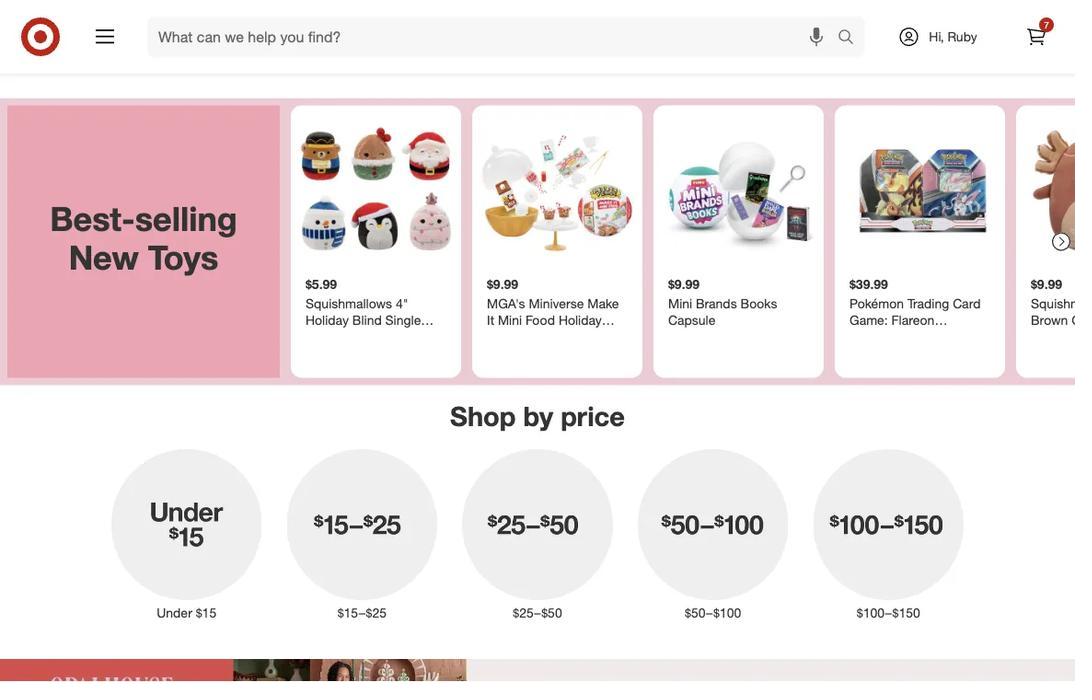Task type: describe. For each thing, give the bounding box(es) containing it.
$100–$150
[[857, 605, 920, 621]]

11–13 years
[[765, 14, 836, 30]]

selling
[[135, 198, 237, 239]]

under
[[157, 605, 192, 621]]

squishmallows
[[306, 295, 392, 311]]

game:
[[850, 311, 888, 328]]

What can we help you find? suggestions appear below search field
[[147, 17, 842, 57]]

mini
[[668, 295, 692, 311]]

$15–$25
[[338, 605, 387, 621]]

search button
[[829, 17, 874, 61]]

capsule inside $9.99 mini brands books capsule
[[668, 311, 716, 328]]

flareon
[[892, 311, 935, 328]]

pokémon
[[850, 295, 904, 311]]

carousel region
[[0, 98, 1075, 385]]

under $15 link
[[99, 446, 274, 622]]

best-
[[50, 198, 135, 239]]

7 link
[[1016, 17, 1057, 57]]

advertisement region
[[0, 659, 1075, 682]]

4"
[[396, 295, 408, 311]]

under $15
[[157, 605, 216, 621]]

plush
[[306, 328, 338, 344]]

11–13
[[765, 14, 802, 30]]

$25–$50 link
[[450, 446, 625, 622]]

mini brands books capsule image
[[661, 113, 817, 268]]

books
[[741, 295, 777, 311]]

up to 24 months
[[52, 14, 146, 30]]

$5.99 squishmallows 4" holiday blind single plush in a capsule
[[306, 276, 421, 344]]

a
[[355, 328, 362, 344]]

$15–$25 link
[[274, 446, 450, 622]]

ruby
[[948, 29, 977, 45]]

bundle
[[927, 328, 968, 344]]

hi,
[[929, 29, 944, 45]]

pokémon trading card game: flareon syleveon tin bundle image
[[842, 113, 998, 268]]

hi, ruby
[[929, 29, 977, 45]]

$9.99 for $9.99 squishm
[[1031, 276, 1062, 292]]

mga's miniverse make it mini food holiday series 1 mini collectibles image
[[480, 113, 635, 268]]

price
[[561, 400, 625, 433]]

$9.99 for $9.99 mini brands books capsule
[[668, 276, 700, 292]]

card
[[953, 295, 981, 311]]

up to 24 months link
[[11, 0, 187, 31]]

$50–$100 link
[[625, 446, 801, 622]]



Task type: vqa. For each thing, say whether or not it's contained in the screenshot.
the middle as
no



Task type: locate. For each thing, give the bounding box(es) containing it.
brands
[[696, 295, 737, 311]]

$9.99 inside $9.99 squishm
[[1031, 276, 1062, 292]]

3 $9.99 from the left
[[1031, 276, 1062, 292]]

to
[[70, 14, 81, 30]]

search
[[829, 30, 874, 47]]

trading
[[908, 295, 949, 311]]

new
[[69, 236, 139, 277]]

by
[[523, 400, 553, 433]]

$9.99 squishm
[[1031, 276, 1075, 344]]

$100–$150 link
[[801, 446, 976, 622]]

$25–$50
[[513, 605, 562, 621]]

capsule inside $5.99 squishmallows 4" holiday blind single plush in a capsule
[[365, 328, 413, 344]]

1 horizontal spatial $9.99
[[668, 276, 700, 292]]

capsule left books
[[668, 311, 716, 328]]

months
[[103, 14, 146, 30]]

syleveon
[[850, 328, 902, 344]]

0 horizontal spatial $9.99
[[487, 276, 518, 292]]

toys
[[148, 236, 218, 277]]

$9.99 link
[[480, 113, 635, 370]]

years
[[805, 14, 836, 30]]

24
[[85, 14, 99, 30]]

squishm
[[1031, 295, 1075, 311]]

$50–$100
[[685, 605, 741, 621]]

in
[[341, 328, 351, 344]]

$5.99
[[306, 276, 337, 292]]

0 horizontal spatial capsule
[[365, 328, 413, 344]]

11–13 years link
[[713, 0, 889, 31]]

7
[[1044, 19, 1049, 30]]

$9.99 for $9.99
[[487, 276, 518, 292]]

$9.99
[[487, 276, 518, 292], [668, 276, 700, 292], [1031, 276, 1062, 292]]

2 horizontal spatial $9.99
[[1031, 276, 1062, 292]]

up
[[52, 14, 66, 30]]

single
[[385, 311, 421, 328]]

$15
[[196, 605, 216, 621]]

$39.99
[[850, 276, 888, 292]]

2 $9.99 from the left
[[668, 276, 700, 292]]

tin
[[906, 328, 923, 344]]

blind
[[352, 311, 382, 328]]

shop
[[450, 400, 516, 433]]

capsule right a
[[365, 328, 413, 344]]

1 horizontal spatial capsule
[[668, 311, 716, 328]]

$9.99 mini brands books capsule
[[668, 276, 777, 328]]

best-selling new toys
[[50, 198, 237, 277]]

shop by price
[[450, 400, 625, 433]]

1 $9.99 from the left
[[487, 276, 518, 292]]

$39.99 pokémon trading card game: flareon syleveon tin bundle
[[850, 276, 981, 344]]

$9.99 inside $9.99 mini brands books capsule
[[668, 276, 700, 292]]

holiday
[[306, 311, 349, 328]]

capsule
[[668, 311, 716, 328], [365, 328, 413, 344]]

squishmallows 4" holiday blind single plush in a capsule image
[[298, 113, 454, 268]]



